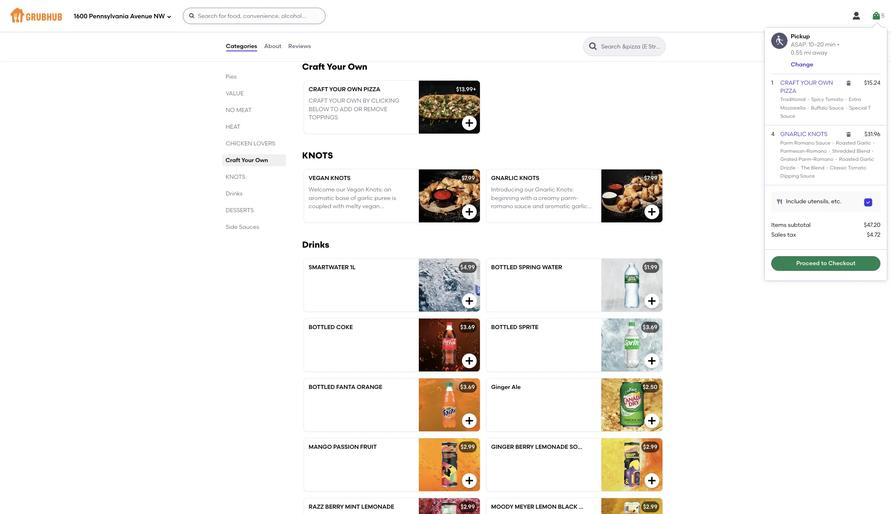 Task type: describe. For each thing, give the bounding box(es) containing it.
side
[[226, 224, 238, 231]]

ginger berry lemonade soda image
[[602, 439, 663, 492]]

bottled spring water
[[492, 264, 563, 271]]

+
[[473, 86, 477, 93]]

∙ the blend
[[796, 165, 825, 171]]

sprite
[[519, 324, 539, 331]]

own inside tooltip
[[819, 79, 834, 86]]

bottled sprite
[[492, 324, 539, 331]]

knots inside knots tab
[[226, 174, 245, 181]]

bottled for bottled spring water
[[492, 264, 518, 271]]

2 vertical spatial romano
[[814, 157, 834, 162]]

svg image for cbr image
[[647, 29, 657, 39]]

bottled coke image
[[419, 319, 480, 372]]

$4.99
[[461, 264, 475, 271]]

Search for food, convenience, alcohol... search field
[[183, 8, 326, 24]]

gnarlic knots image
[[602, 170, 663, 223]]

side sauces tab
[[226, 223, 283, 232]]

items subtotal
[[772, 222, 811, 229]]

drinks tab
[[226, 190, 283, 198]]

5
[[882, 12, 885, 19]]

craft your own by clicking below to add or remove toppings
[[309, 98, 400, 121]]

0 horizontal spatial pizza
[[364, 86, 381, 93]]

1 horizontal spatial drinks
[[302, 240, 330, 250]]

bottled for bottled fanta orange
[[309, 384, 335, 391]]

roasted inside parm romano sauce ∙ roasted garlic ∙ parmesan-romano ∙ shredded blend ∙ grated parm-romano
[[837, 140, 857, 146]]

bottled coke
[[309, 324, 353, 331]]

parmesan-
[[781, 148, 807, 154]]

water
[[543, 264, 563, 271]]

sauce inside classic tomato dipping sauce
[[801, 173, 816, 179]]

proceed to checkout button
[[772, 256, 881, 271]]

vegan knots image
[[419, 170, 480, 223]]

chicken
[[226, 140, 252, 147]]

asap,
[[792, 41, 808, 48]]

include utensils, etc.
[[787, 198, 842, 205]]

bottled for bottled sprite
[[492, 324, 518, 331]]

knots inside tooltip
[[809, 131, 828, 138]]

$2.99 for mango passion fruit
[[461, 444, 475, 451]]

svg image inside the 5 button
[[872, 11, 882, 21]]

1 horizontal spatial gnarlic
[[781, 131, 807, 138]]

svg image for dirty bird image on the top
[[465, 29, 475, 39]]

ale
[[512, 384, 521, 391]]

1 horizontal spatial lemonade
[[536, 444, 569, 451]]

meat
[[236, 107, 252, 114]]

roasted garlic drizzle
[[781, 157, 875, 171]]

subtotal
[[789, 222, 811, 229]]

traditional ∙ spicy tomato
[[781, 97, 844, 103]]

craft your own inside tab
[[226, 157, 268, 164]]

$2.50
[[643, 384, 658, 391]]

categories button
[[226, 32, 258, 61]]

no meat tab
[[226, 106, 283, 115]]

bottled spring water image
[[602, 259, 663, 312]]

Search &pizza (E Street) search field
[[601, 43, 663, 51]]

$2.99 for ginger berry lemonade soda
[[644, 444, 658, 451]]

1 horizontal spatial your
[[327, 62, 346, 72]]

ginger ale image
[[602, 379, 663, 432]]

$7.99 for gnarlic knots
[[645, 175, 658, 182]]

moody meyer lemon black tea
[[492, 504, 591, 511]]

mango passion fruit image
[[419, 439, 480, 492]]

shredded
[[833, 148, 856, 154]]

razz
[[309, 504, 324, 511]]

0 vertical spatial tomato
[[826, 97, 844, 103]]

below
[[309, 106, 329, 113]]

5 button
[[872, 9, 885, 23]]

craft inside the craft your own by clicking below to add or remove toppings
[[309, 98, 328, 105]]

craft your own tab
[[226, 156, 283, 165]]

dipping
[[781, 173, 800, 179]]

1l
[[350, 264, 356, 271]]

sauce for ∙ buffalo sauce
[[830, 105, 845, 111]]

parm-
[[799, 157, 814, 162]]

mango
[[309, 444, 332, 451]]

$31.96
[[865, 131, 881, 138]]

0.55
[[792, 49, 803, 56]]

ginger ale
[[492, 384, 521, 391]]

mozzarella
[[781, 105, 806, 111]]

extra
[[850, 97, 862, 103]]

mi
[[805, 49, 812, 56]]

$3.69 for bottled sprite
[[461, 324, 475, 331]]

extra mozzarella
[[781, 97, 862, 111]]

heat
[[226, 124, 240, 131]]

$4.72
[[868, 232, 881, 239]]

smartwater 1l image
[[419, 259, 480, 312]]

razz berry mint lemonade image
[[419, 499, 480, 515]]

vegan
[[309, 175, 330, 182]]

classic tomato dipping sauce
[[781, 165, 867, 179]]

items
[[772, 222, 787, 229]]

knots tab
[[226, 173, 283, 181]]

smartwater
[[309, 264, 349, 271]]

$7.99 for vegan knots
[[462, 175, 475, 182]]

nw
[[154, 12, 165, 20]]

lovers
[[254, 140, 275, 147]]

ginger berry lemonade soda
[[492, 444, 587, 451]]

spicy
[[812, 97, 825, 103]]

mint
[[345, 504, 360, 511]]

no
[[226, 107, 235, 114]]

special
[[850, 105, 868, 111]]

4
[[772, 131, 775, 138]]

∙ buffalo sauce
[[806, 105, 845, 111]]

pennsylvania
[[89, 12, 129, 20]]

craft inside tab
[[226, 157, 241, 164]]

meyer
[[515, 504, 535, 511]]

your inside tooltip
[[801, 79, 818, 86]]

special t sauce
[[781, 105, 872, 119]]

bottled for bottled coke
[[309, 324, 335, 331]]

blend inside parm romano sauce ∙ roasted garlic ∙ parmesan-romano ∙ shredded blend ∙ grated parm-romano
[[857, 148, 871, 154]]

fanta
[[337, 384, 356, 391]]



Task type: locate. For each thing, give the bounding box(es) containing it.
pizza up traditional
[[781, 88, 797, 95]]

pizza
[[364, 86, 381, 93], [781, 88, 797, 95]]

gnarlic knots link
[[781, 131, 828, 138]]

0 horizontal spatial drinks
[[226, 190, 243, 197]]

0 horizontal spatial craft your own pizza
[[309, 86, 381, 93]]

tooltip containing pickup
[[766, 23, 888, 281]]

romano up classic tomato dipping sauce
[[814, 157, 834, 162]]

bottled left fanta
[[309, 384, 335, 391]]

$15.24
[[865, 79, 881, 86]]

remove
[[364, 106, 388, 113]]

pies tab
[[226, 73, 283, 81]]

$2.99 for razz berry mint lemonade
[[461, 504, 475, 511]]

cbr image
[[602, 0, 663, 44]]

own up by
[[348, 62, 368, 72]]

$47.20
[[865, 222, 881, 229]]

avenue
[[130, 12, 152, 20]]

desserts
[[226, 207, 254, 214]]

away
[[813, 49, 828, 56]]

1 horizontal spatial $7.99
[[645, 175, 658, 182]]

2 $7.99 from the left
[[645, 175, 658, 182]]

or
[[354, 106, 363, 113]]

0 vertical spatial garlic
[[858, 140, 872, 146]]

0 horizontal spatial lemonade
[[362, 504, 395, 511]]

0 horizontal spatial own
[[255, 157, 268, 164]]

craft your own pizza
[[781, 79, 834, 95], [309, 86, 381, 93]]

0 vertical spatial own
[[348, 62, 368, 72]]

1 vertical spatial gnarlic
[[492, 175, 519, 182]]

berry left mint
[[326, 504, 344, 511]]

blend
[[857, 148, 871, 154], [812, 165, 825, 171]]

moody meyer lemon black tea image
[[602, 499, 663, 515]]

$3.69 for ginger ale
[[461, 384, 475, 391]]

0 horizontal spatial berry
[[326, 504, 344, 511]]

sauce down mozzarella
[[781, 113, 796, 119]]

coke
[[337, 324, 353, 331]]

gnarlic
[[781, 131, 807, 138], [492, 175, 519, 182]]

drizzle
[[781, 165, 796, 171]]

drinks up desserts
[[226, 190, 243, 197]]

blend right 'the'
[[812, 165, 825, 171]]

10–20
[[809, 41, 825, 48]]

1 vertical spatial lemonade
[[362, 504, 395, 511]]

no meat
[[226, 107, 252, 114]]

own up spicy
[[819, 79, 834, 86]]

about
[[264, 43, 282, 50]]

1 vertical spatial own
[[255, 157, 268, 164]]

0 horizontal spatial tomato
[[826, 97, 844, 103]]

1600 pennsylvania avenue nw
[[74, 12, 165, 20]]

by
[[363, 98, 370, 105]]

tomato inside classic tomato dipping sauce
[[849, 165, 867, 171]]

main navigation navigation
[[0, 0, 892, 32]]

1 horizontal spatial pizza
[[781, 88, 797, 95]]

1 vertical spatial garlic
[[861, 157, 875, 162]]

value tab
[[226, 89, 283, 98]]

0 vertical spatial gnarlic knots
[[781, 131, 828, 138]]

craft
[[302, 62, 325, 72], [226, 157, 241, 164]]

svg image for craft your own pizza image
[[465, 118, 475, 128]]

craft your own down reviews button
[[302, 62, 368, 72]]

sales
[[772, 232, 787, 239]]

clicking
[[372, 98, 400, 105]]

romano up parm-
[[807, 148, 828, 154]]

fruit
[[361, 444, 377, 451]]

tomato right classic
[[849, 165, 867, 171]]

svg image
[[852, 11, 862, 21], [872, 11, 882, 21], [189, 13, 195, 19], [167, 14, 172, 19], [846, 131, 853, 138], [777, 199, 783, 205], [867, 200, 872, 205], [465, 207, 475, 217], [647, 207, 657, 217], [465, 297, 475, 306], [647, 297, 657, 306], [465, 356, 475, 366], [647, 356, 657, 366], [465, 416, 475, 426], [647, 416, 657, 426], [465, 476, 475, 486], [647, 476, 657, 486]]

add
[[340, 106, 353, 113]]

pizza inside craft your own pizza link
[[781, 88, 797, 95]]

0 vertical spatial berry
[[516, 444, 534, 451]]

own down lovers
[[255, 157, 268, 164]]

own
[[819, 79, 834, 86], [347, 86, 363, 93], [347, 98, 362, 105]]

smartwater 1l
[[309, 264, 356, 271]]

side sauces
[[226, 224, 259, 231]]

gnarlic knots
[[781, 131, 828, 138], [492, 175, 540, 182]]

0 vertical spatial blend
[[857, 148, 871, 154]]

buffalo
[[812, 105, 829, 111]]

black
[[559, 504, 578, 511]]

$13.99
[[457, 86, 473, 93]]

1 horizontal spatial own
[[348, 62, 368, 72]]

heat tab
[[226, 123, 283, 131]]

tomato up ∙ buffalo sauce
[[826, 97, 844, 103]]

dirty bird image
[[419, 0, 480, 44]]

drinks inside tab
[[226, 190, 243, 197]]

craft your own pizza link
[[781, 79, 834, 95]]

0 horizontal spatial blend
[[812, 165, 825, 171]]

change
[[792, 61, 814, 68]]

0 vertical spatial roasted
[[837, 140, 857, 146]]

sales tax
[[772, 232, 797, 239]]

sauce down 'the'
[[801, 173, 816, 179]]

pies
[[226, 73, 237, 80]]

1 vertical spatial gnarlic knots
[[492, 175, 540, 182]]

1 horizontal spatial gnarlic knots
[[781, 131, 828, 138]]

toppings
[[309, 114, 338, 121]]

berry right ginger
[[516, 444, 534, 451]]

vegan knots
[[309, 175, 351, 182]]

1 horizontal spatial craft your own
[[302, 62, 368, 72]]

0 horizontal spatial $7.99
[[462, 175, 475, 182]]

garlic inside parm romano sauce ∙ roasted garlic ∙ parmesan-romano ∙ shredded blend ∙ grated parm-romano
[[858, 140, 872, 146]]

1 vertical spatial blend
[[812, 165, 825, 171]]

passion
[[334, 444, 359, 451]]

drinks up the smartwater
[[302, 240, 330, 250]]

proceed
[[797, 260, 821, 267]]

1 vertical spatial tomato
[[849, 165, 867, 171]]

0 vertical spatial romano
[[795, 140, 815, 146]]

the
[[802, 165, 811, 171]]

classic
[[831, 165, 848, 171]]

moody
[[492, 504, 514, 511]]

roasted inside roasted garlic drizzle
[[840, 157, 860, 162]]

tooltip
[[766, 23, 888, 281]]

craft your own pizza inside tooltip
[[781, 79, 834, 95]]

t
[[869, 105, 872, 111]]

bottled left the spring
[[492, 264, 518, 271]]

sauce down gnarlic knots link
[[816, 140, 831, 146]]

bottled left sprite
[[492, 324, 518, 331]]

sauce for special t sauce
[[781, 113, 796, 119]]

parm
[[781, 140, 794, 146]]

berry for razz
[[326, 504, 344, 511]]

0 horizontal spatial craft
[[226, 157, 241, 164]]

sauce for parm romano sauce ∙ roasted garlic ∙ parmesan-romano ∙ shredded blend ∙ grated parm-romano
[[816, 140, 831, 146]]

spring
[[519, 264, 541, 271]]

0 vertical spatial craft your own
[[302, 62, 368, 72]]

1 $7.99 from the left
[[462, 175, 475, 182]]

berry for ginger
[[516, 444, 534, 451]]

chicken lovers tab
[[226, 139, 283, 148]]

roasted down the shredded
[[840, 157, 860, 162]]

1 vertical spatial craft your own
[[226, 157, 268, 164]]

craft your own down chicken lovers
[[226, 157, 268, 164]]

craft your own pizza image
[[419, 81, 480, 134]]

to
[[822, 260, 828, 267]]

∙
[[808, 97, 811, 103], [844, 97, 850, 103], [808, 105, 811, 111], [845, 105, 850, 111], [833, 140, 836, 146], [873, 140, 876, 146], [829, 148, 832, 154], [872, 148, 875, 154], [834, 157, 840, 162], [798, 165, 801, 171], [825, 165, 831, 171]]

0 vertical spatial lemonade
[[536, 444, 569, 451]]

tax
[[788, 232, 797, 239]]

bottled fanta orange image
[[419, 379, 480, 432]]

your inside the craft your own by clicking below to add or remove toppings
[[329, 98, 345, 105]]

pickup asap, 10–20 min • 0.55 mi away
[[792, 33, 840, 56]]

$1.99
[[645, 264, 658, 271]]

garlic inside roasted garlic drizzle
[[861, 157, 875, 162]]

bottled
[[492, 264, 518, 271], [309, 324, 335, 331], [492, 324, 518, 331], [309, 384, 335, 391]]

include
[[787, 198, 807, 205]]

search icon image
[[589, 42, 599, 51]]

craft inside craft your own pizza
[[781, 79, 800, 86]]

garlic
[[858, 140, 872, 146], [861, 157, 875, 162]]

bottled left 'coke'
[[309, 324, 335, 331]]

1 horizontal spatial berry
[[516, 444, 534, 451]]

1 vertical spatial romano
[[807, 148, 828, 154]]

1 vertical spatial your
[[242, 157, 254, 164]]

tea
[[579, 504, 591, 511]]

ginger
[[492, 444, 515, 451]]

traditional
[[781, 97, 807, 103]]

1 vertical spatial drinks
[[302, 240, 330, 250]]

craft down reviews button
[[302, 62, 325, 72]]

1 horizontal spatial craft your own pizza
[[781, 79, 834, 95]]

proceed to checkout
[[797, 260, 856, 267]]

own up the craft your own by clicking below to add or remove toppings on the left of page
[[347, 86, 363, 93]]

craft your own pizza up the traditional ∙ spicy tomato
[[781, 79, 834, 95]]

desserts tab
[[226, 206, 283, 215]]

berry
[[516, 444, 534, 451], [326, 504, 344, 511]]

1 horizontal spatial tomato
[[849, 165, 867, 171]]

value
[[226, 90, 244, 97]]

0 horizontal spatial gnarlic knots
[[492, 175, 540, 182]]

1 horizontal spatial blend
[[857, 148, 871, 154]]

1 horizontal spatial craft
[[302, 62, 325, 72]]

0 horizontal spatial gnarlic
[[492, 175, 519, 182]]

svg image
[[465, 29, 475, 39], [647, 29, 657, 39], [846, 80, 853, 86], [465, 118, 475, 128]]

$2.99
[[461, 444, 475, 451], [644, 444, 658, 451], [461, 504, 475, 511], [644, 504, 658, 511]]

0 horizontal spatial your
[[242, 157, 254, 164]]

own up or at the top left of the page
[[347, 98, 362, 105]]

gnarlic knots inside tooltip
[[781, 131, 828, 138]]

0 vertical spatial your
[[327, 62, 346, 72]]

1 vertical spatial roasted
[[840, 157, 860, 162]]

sauce inside parm romano sauce ∙ roasted garlic ∙ parmesan-romano ∙ shredded blend ∙ grated parm-romano
[[816, 140, 831, 146]]

sauce inside special t sauce
[[781, 113, 796, 119]]

lemonade left soda
[[536, 444, 569, 451]]

grated
[[781, 157, 798, 162]]

min
[[826, 41, 836, 48]]

sauce right buffalo
[[830, 105, 845, 111]]

1 vertical spatial craft
[[226, 157, 241, 164]]

roasted up the shredded
[[837, 140, 857, 146]]

lemonade right mint
[[362, 504, 395, 511]]

0 vertical spatial craft
[[302, 62, 325, 72]]

your inside craft your own tab
[[242, 157, 254, 164]]

romano down gnarlic knots link
[[795, 140, 815, 146]]

•
[[838, 41, 840, 48]]

ginger
[[492, 384, 511, 391]]

blend down '$31.96'
[[857, 148, 871, 154]]

categories
[[226, 43, 257, 50]]

etc.
[[832, 198, 842, 205]]

own inside tab
[[255, 157, 268, 164]]

pickup icon image
[[772, 33, 788, 49]]

craft down 'chicken'
[[226, 157, 241, 164]]

$2.99 for moody meyer lemon black tea
[[644, 504, 658, 511]]

0 horizontal spatial craft your own
[[226, 157, 268, 164]]

$13.99 +
[[457, 86, 477, 93]]

reviews
[[289, 43, 311, 50]]

craft your own pizza up add
[[309, 86, 381, 93]]

bottled sprite image
[[602, 319, 663, 372]]

chicken lovers
[[226, 140, 275, 147]]

0 vertical spatial gnarlic
[[781, 131, 807, 138]]

romano
[[795, 140, 815, 146], [807, 148, 828, 154], [814, 157, 834, 162]]

1 vertical spatial berry
[[326, 504, 344, 511]]

1
[[772, 79, 774, 86]]

orange
[[357, 384, 383, 391]]

about button
[[264, 32, 282, 61]]

pizza up by
[[364, 86, 381, 93]]

checkout
[[829, 260, 856, 267]]

0 vertical spatial drinks
[[226, 190, 243, 197]]

own inside the craft your own by clicking below to add or remove toppings
[[347, 98, 362, 105]]

mango passion fruit
[[309, 444, 377, 451]]

1600
[[74, 12, 88, 20]]



Task type: vqa. For each thing, say whether or not it's contained in the screenshot.
Quarter
no



